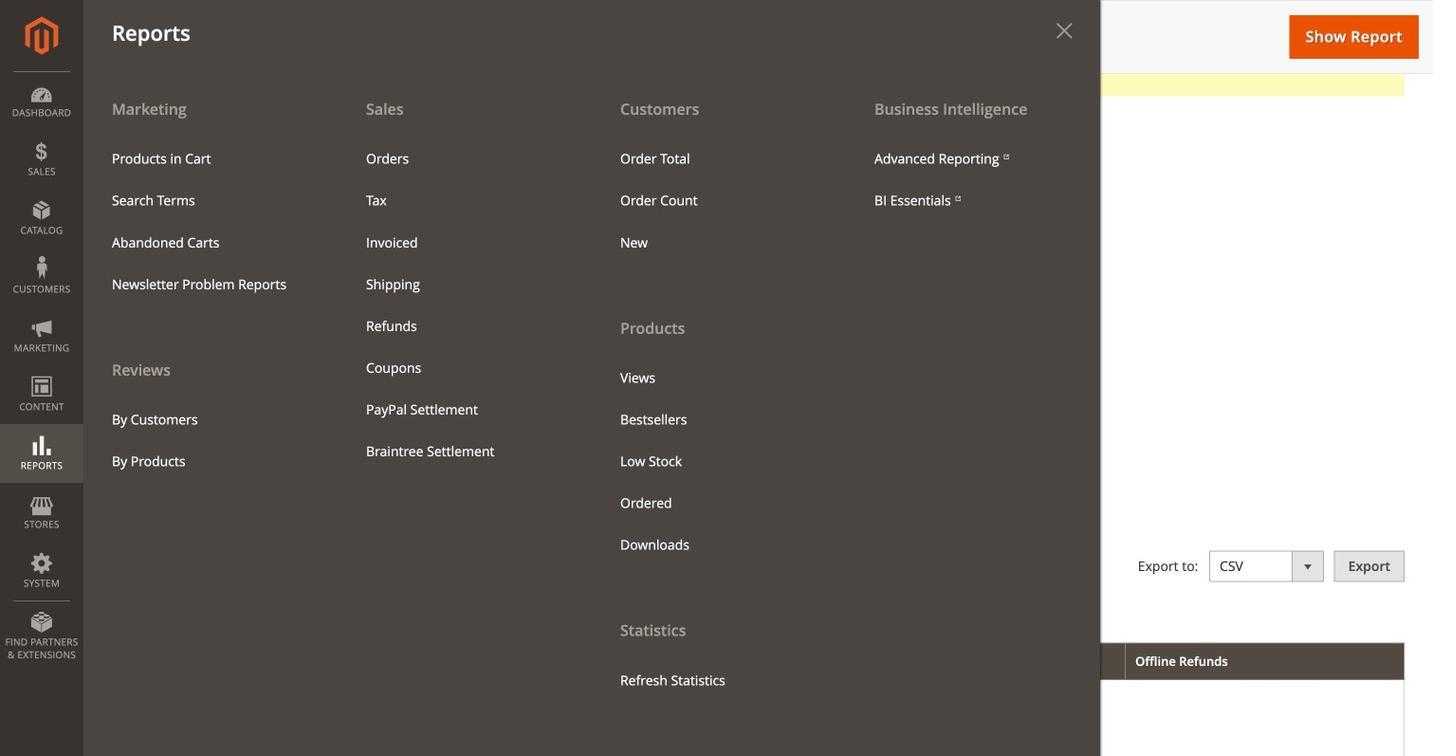 Task type: locate. For each thing, give the bounding box(es) containing it.
magento admin panel image
[[25, 16, 58, 55]]

menu bar
[[0, 0, 1101, 756]]

None text field
[[442, 287, 585, 318], [442, 346, 585, 378], [442, 287, 585, 318], [442, 346, 585, 378]]

menu
[[84, 87, 1101, 756], [84, 87, 338, 483], [592, 87, 846, 702], [98, 138, 324, 305], [352, 138, 578, 473], [606, 138, 832, 264], [861, 138, 1086, 222], [606, 357, 832, 566], [98, 399, 324, 483]]



